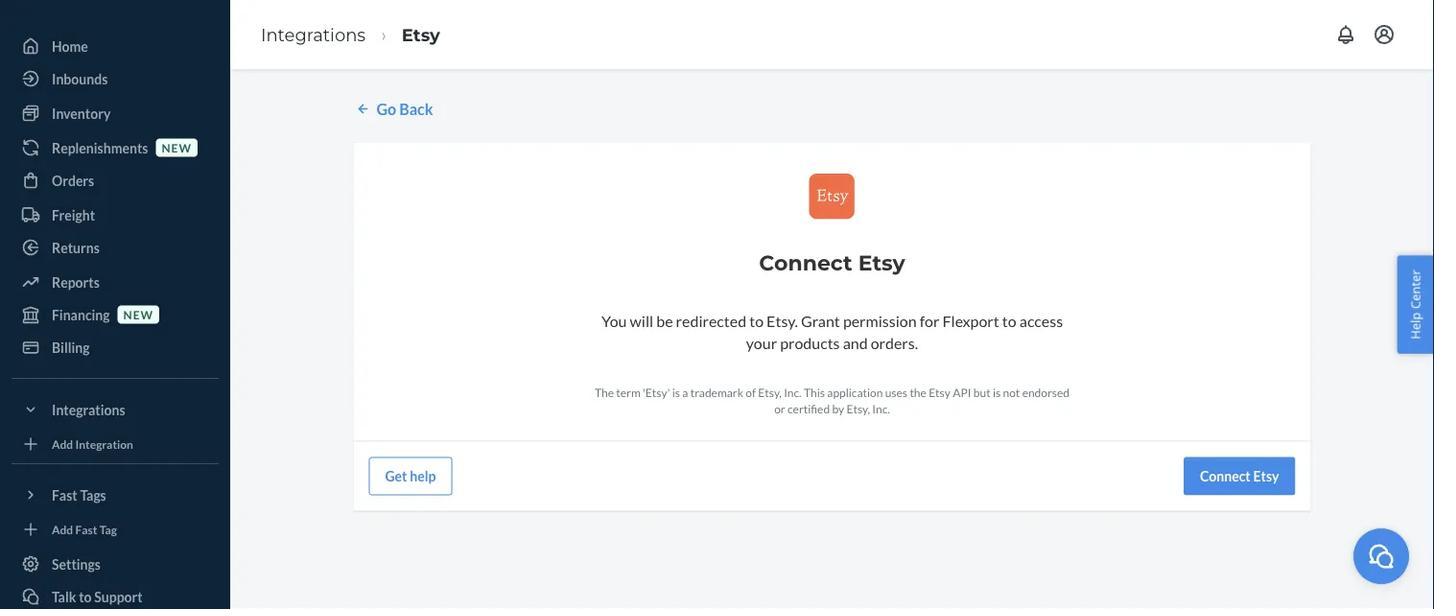 Task type: describe. For each thing, give the bounding box(es) containing it.
etsy inside the term 'etsy' is a trademark of etsy, inc. this application uses the etsy api but is not endorsed or certified by etsy, inc.
[[929, 386, 951, 400]]

access
[[1020, 312, 1063, 330]]

etsy inside connect etsy button
[[1254, 468, 1280, 484]]

get help
[[385, 468, 436, 484]]

trademark
[[691, 386, 744, 400]]

for
[[920, 312, 940, 330]]

etsy link
[[402, 24, 440, 45]]

add for add integration
[[52, 437, 73, 451]]

inventory
[[52, 105, 111, 121]]

add for add fast tag
[[52, 522, 73, 536]]

to inside button
[[79, 589, 92, 605]]

breadcrumbs navigation
[[246, 7, 456, 62]]

integrations button
[[12, 394, 219, 425]]

freight
[[52, 207, 95, 223]]

settings
[[52, 556, 101, 572]]

the
[[595, 386, 614, 400]]

endorsed
[[1023, 386, 1070, 400]]

flexport
[[943, 312, 1000, 330]]

1 is from the left
[[672, 386, 680, 400]]

financing
[[52, 307, 110, 323]]

settings link
[[12, 549, 219, 580]]

but
[[974, 386, 991, 400]]

home link
[[12, 31, 219, 61]]

help
[[1407, 312, 1425, 340]]

get
[[385, 468, 407, 484]]

reports
[[52, 274, 100, 290]]

back
[[399, 99, 433, 118]]

api
[[953, 386, 972, 400]]

you will be redirected to etsy. grant permission for flexport to access your products and orders.
[[602, 312, 1063, 352]]

connect etsy button
[[1184, 457, 1296, 495]]

center
[[1407, 270, 1425, 309]]

add fast tag
[[52, 522, 117, 536]]

freight link
[[12, 200, 219, 230]]

be
[[657, 312, 673, 330]]

1 vertical spatial etsy,
[[847, 402, 870, 416]]

home
[[52, 38, 88, 54]]

inbounds link
[[12, 63, 219, 94]]

inbounds
[[52, 71, 108, 87]]

returns link
[[12, 232, 219, 263]]

talk to support button
[[12, 582, 219, 609]]

connect etsy inside button
[[1200, 468, 1280, 484]]

new for financing
[[123, 307, 154, 321]]

and
[[843, 334, 868, 352]]

application
[[828, 386, 883, 400]]

or
[[775, 402, 786, 416]]

'etsy'
[[643, 386, 670, 400]]

integrations inside dropdown button
[[52, 402, 125, 418]]

talk to support
[[52, 589, 143, 605]]

ojiud image
[[1367, 542, 1396, 571]]

replenishments
[[52, 140, 148, 156]]

fast tags
[[52, 487, 106, 503]]

uses
[[885, 386, 908, 400]]

will
[[630, 312, 654, 330]]

the term 'etsy' is a trademark of etsy, inc. this application uses the etsy api but is not endorsed or certified by etsy, inc.
[[595, 386, 1070, 416]]

fast inside dropdown button
[[52, 487, 77, 503]]

2 horizontal spatial to
[[1003, 312, 1017, 330]]

add integration
[[52, 437, 133, 451]]

0 vertical spatial inc.
[[784, 386, 802, 400]]

integrations inside breadcrumbs navigation
[[261, 24, 366, 45]]

grant
[[801, 312, 840, 330]]

get help button
[[369, 457, 452, 495]]



Task type: vqa. For each thing, say whether or not it's contained in the screenshot.
text field
no



Task type: locate. For each thing, give the bounding box(es) containing it.
0 vertical spatial fast
[[52, 487, 77, 503]]

is left a
[[672, 386, 680, 400]]

billing link
[[12, 332, 219, 363]]

open account menu image
[[1373, 23, 1396, 46]]

term
[[616, 386, 641, 400]]

connect inside button
[[1200, 468, 1251, 484]]

0 horizontal spatial inc.
[[784, 386, 802, 400]]

add fast tag link
[[12, 518, 219, 541]]

0 horizontal spatial new
[[123, 307, 154, 321]]

0 horizontal spatial etsy,
[[758, 386, 782, 400]]

not
[[1003, 386, 1020, 400]]

your
[[746, 334, 777, 352]]

add
[[52, 437, 73, 451], [52, 522, 73, 536]]

new
[[162, 141, 192, 154], [123, 307, 154, 321]]

integration
[[75, 437, 133, 451]]

tags
[[80, 487, 106, 503]]

integrations
[[261, 24, 366, 45], [52, 402, 125, 418]]

0 horizontal spatial connect etsy
[[759, 249, 906, 275]]

1 vertical spatial connect
[[1200, 468, 1251, 484]]

fast left tags
[[52, 487, 77, 503]]

go back button
[[354, 98, 433, 120]]

2 is from the left
[[993, 386, 1001, 400]]

help center button
[[1398, 255, 1435, 354]]

1 vertical spatial integrations
[[52, 402, 125, 418]]

to
[[750, 312, 764, 330], [1003, 312, 1017, 330], [79, 589, 92, 605]]

inc. up or
[[784, 386, 802, 400]]

open notifications image
[[1335, 23, 1358, 46]]

orders
[[52, 172, 94, 189]]

go back
[[377, 99, 433, 118]]

1 vertical spatial new
[[123, 307, 154, 321]]

help
[[410, 468, 436, 484]]

you
[[602, 312, 627, 330]]

the
[[910, 386, 927, 400]]

0 horizontal spatial is
[[672, 386, 680, 400]]

add integration link
[[12, 433, 219, 456]]

0 vertical spatial integrations
[[261, 24, 366, 45]]

1 horizontal spatial connect
[[1200, 468, 1251, 484]]

inc.
[[784, 386, 802, 400], [873, 402, 890, 416]]

fast left tag
[[75, 522, 97, 536]]

orders.
[[871, 334, 919, 352]]

help center
[[1407, 270, 1425, 340]]

1 horizontal spatial to
[[750, 312, 764, 330]]

0 vertical spatial add
[[52, 437, 73, 451]]

talk
[[52, 589, 76, 605]]

returns
[[52, 239, 100, 256]]

etsy inside breadcrumbs navigation
[[402, 24, 440, 45]]

0 vertical spatial new
[[162, 141, 192, 154]]

of
[[746, 386, 756, 400]]

1 horizontal spatial etsy,
[[847, 402, 870, 416]]

etsy,
[[758, 386, 782, 400], [847, 402, 870, 416]]

1 horizontal spatial is
[[993, 386, 1001, 400]]

billing
[[52, 339, 90, 356]]

1 add from the top
[[52, 437, 73, 451]]

connect etsy
[[759, 249, 906, 275], [1200, 468, 1280, 484]]

1 vertical spatial connect etsy
[[1200, 468, 1280, 484]]

new up orders link
[[162, 141, 192, 154]]

0 horizontal spatial to
[[79, 589, 92, 605]]

reports link
[[12, 267, 219, 297]]

etsy.
[[767, 312, 798, 330]]

inc. down uses
[[873, 402, 890, 416]]

add left integration
[[52, 437, 73, 451]]

certified
[[788, 402, 830, 416]]

integrations link
[[261, 24, 366, 45]]

fast inside "link"
[[75, 522, 97, 536]]

etsy, down application
[[847, 402, 870, 416]]

to left access
[[1003, 312, 1017, 330]]

0 vertical spatial connect etsy
[[759, 249, 906, 275]]

0 horizontal spatial integrations
[[52, 402, 125, 418]]

is left not
[[993, 386, 1001, 400]]

0 vertical spatial etsy,
[[758, 386, 782, 400]]

add up settings
[[52, 522, 73, 536]]

0 horizontal spatial connect
[[759, 249, 853, 275]]

to up 'your'
[[750, 312, 764, 330]]

connect
[[759, 249, 853, 275], [1200, 468, 1251, 484]]

1 vertical spatial fast
[[75, 522, 97, 536]]

products
[[780, 334, 840, 352]]

1 horizontal spatial integrations
[[261, 24, 366, 45]]

etsy, right of
[[758, 386, 782, 400]]

1 horizontal spatial connect etsy
[[1200, 468, 1280, 484]]

by
[[832, 402, 845, 416]]

fast
[[52, 487, 77, 503], [75, 522, 97, 536]]

this
[[804, 386, 825, 400]]

etsy
[[402, 24, 440, 45], [859, 249, 906, 275], [929, 386, 951, 400], [1254, 468, 1280, 484]]

fast tags button
[[12, 480, 219, 511]]

0 vertical spatial connect
[[759, 249, 853, 275]]

inventory link
[[12, 98, 219, 129]]

support
[[94, 589, 143, 605]]

a
[[683, 386, 688, 400]]

orders link
[[12, 165, 219, 196]]

redirected
[[676, 312, 747, 330]]

1 horizontal spatial inc.
[[873, 402, 890, 416]]

1 vertical spatial inc.
[[873, 402, 890, 416]]

permission
[[843, 312, 917, 330]]

1 vertical spatial add
[[52, 522, 73, 536]]

tag
[[100, 522, 117, 536]]

is
[[672, 386, 680, 400], [993, 386, 1001, 400]]

to right talk
[[79, 589, 92, 605]]

add inside "link"
[[52, 522, 73, 536]]

new for replenishments
[[162, 141, 192, 154]]

1 horizontal spatial new
[[162, 141, 192, 154]]

2 add from the top
[[52, 522, 73, 536]]

new down reports link
[[123, 307, 154, 321]]

go
[[377, 99, 396, 118]]



